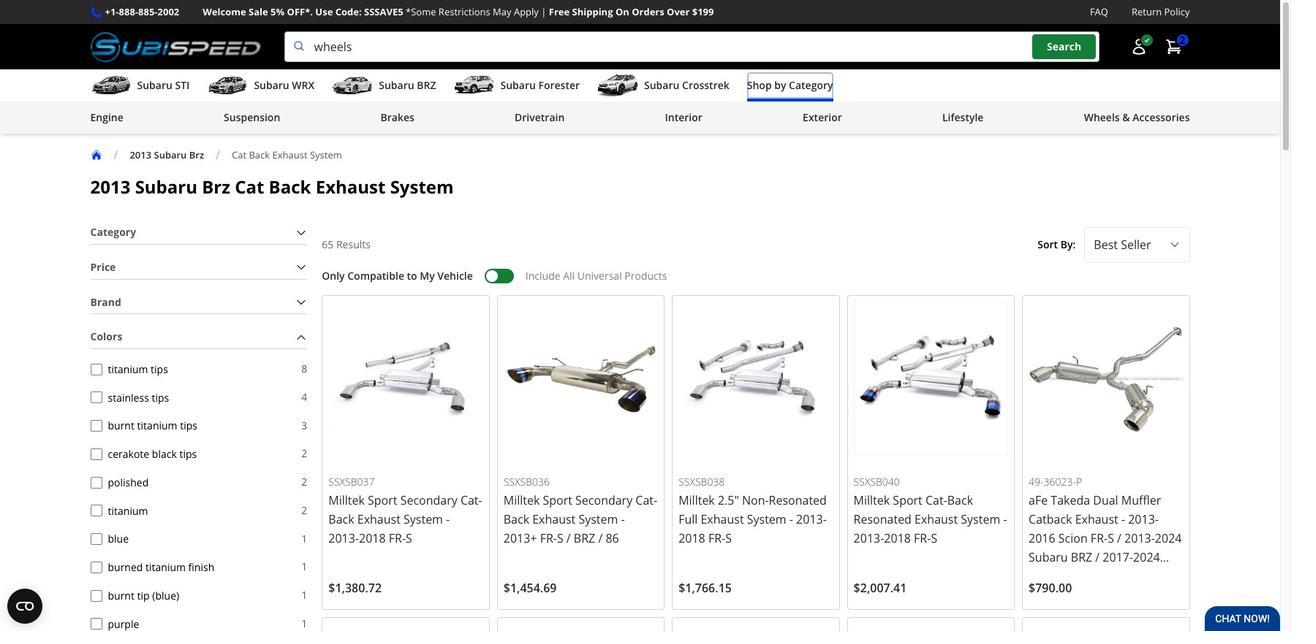 Task type: vqa. For each thing, say whether or not it's contained in the screenshot.
S within the Milltek 2.5" Non-Resonated Full Exhaust System - 2013- 2018 FR-S
yes



Task type: locate. For each thing, give the bounding box(es) containing it.
shop by category button
[[747, 73, 834, 102]]

brz down "scion"
[[1071, 550, 1093, 566]]

s
[[406, 531, 412, 547], [557, 531, 564, 547], [726, 531, 732, 547], [931, 531, 938, 547], [1108, 531, 1115, 547]]

subaru sti
[[137, 78, 190, 92]]

by:
[[1061, 238, 1076, 252]]

2 - from the left
[[621, 512, 625, 528]]

1 burnt from the top
[[108, 419, 135, 433]]

2018 for full
[[679, 531, 706, 547]]

0 horizontal spatial resonated
[[769, 493, 827, 509]]

exhaust inside milltek sport secondary cat- back exhaust system - 2013-2018 fr-s
[[358, 512, 401, 528]]

burnt right 'burnt titanium tips' button
[[108, 419, 135, 433]]

shop left 'now'
[[230, 110, 255, 123]]

0 vertical spatial subaru
[[154, 148, 187, 161]]

s inside afe takeda dual muffler catback exhaust - 2013- 2016 scion fr-s / 2013-2024 subaru brz / 2017-2024 toyota 86
[[1108, 531, 1115, 547]]

muffler
[[1122, 493, 1162, 509]]

0 horizontal spatial shop
[[230, 110, 255, 123]]

exhaust for milltek sport secondary cat- back exhaust system - 2013-2018 fr-s
[[358, 512, 401, 528]]

1 horizontal spatial cat-
[[636, 493, 658, 509]]

1 vertical spatial subaru
[[135, 175, 197, 199]]

2 fr- from the left
[[540, 531, 557, 547]]

subaru for subaru wrx
[[254, 78, 289, 92]]

vehicle right my
[[438, 269, 473, 283]]

49-
[[1029, 476, 1044, 490]]

milltek down ssxsb038
[[679, 493, 715, 509]]

secondary for /
[[576, 493, 633, 509]]

$199
[[693, 5, 714, 18]]

resonated
[[769, 493, 827, 509], [854, 512, 912, 528]]

purple button
[[90, 619, 102, 631]]

0 horizontal spatial secondary
[[401, 493, 458, 509]]

2 for polished
[[302, 476, 307, 489]]

0 vertical spatial brz
[[189, 148, 204, 161]]

1 vertical spatial 2013
[[90, 175, 130, 199]]

system inside milltek sport secondary cat- back exhaust system - 2013-2018 fr-s
[[404, 512, 443, 528]]

3 2018 from the left
[[885, 531, 911, 547]]

1 horizontal spatial shop
[[747, 78, 772, 92]]

sport down ssxsb040
[[893, 493, 923, 509]]

subaru up interior
[[644, 78, 680, 92]]

subaru up brakes
[[379, 78, 414, 92]]

exhaust inside milltek 2.5" non-resonated full exhaust system - 2013- 2018 fr-s
[[701, 512, 744, 528]]

over
[[667, 5, 690, 18]]

2018 up $1,380.72 on the left
[[359, 531, 386, 547]]

+1-888-885-2002 link
[[105, 4, 179, 20]]

- inside milltek sport secondary cat- back exhaust system - 2013-2018 fr-s
[[446, 512, 450, 528]]

cat-
[[461, 493, 483, 509], [636, 493, 658, 509], [926, 493, 948, 509]]

2013
[[130, 148, 151, 161], [90, 175, 130, 199]]

exhaust inside milltek sport cat-back resonated exhaust system - 2013-2018 fr-s
[[915, 512, 958, 528]]

subaru up 'now'
[[254, 78, 289, 92]]

1 sport from the left
[[368, 493, 398, 509]]

faq link
[[1091, 4, 1109, 20]]

cat down cat back exhaust system at the left
[[235, 175, 264, 199]]

search
[[1047, 40, 1082, 54]]

2013 down 2013,
[[130, 148, 151, 161]]

5 fr- from the left
[[1091, 531, 1108, 547]]

shop now link
[[230, 109, 280, 125]]

subaru left sti
[[137, 78, 173, 92]]

sport for milltek sport secondary cat- back exhaust system - 2013-2018 fr-s
[[368, 493, 398, 509]]

milltek 2.5" non-resonated full exhaust system - 2013-2018 fr-s image
[[679, 302, 834, 456]]

0 horizontal spatial cat-
[[461, 493, 483, 509]]

sport inside milltek sport secondary cat- back exhaust system - 2013-2018 fr-s
[[368, 493, 398, 509]]

86 inside milltek sport secondary cat- back exhaust system - 2013+ fr-s / brz / 86
[[606, 531, 619, 547]]

2013 for 2013 subaru brz
[[130, 148, 151, 161]]

1 horizontal spatial secondary
[[576, 493, 633, 509]]

shop now
[[230, 110, 280, 123]]

brz inside milltek sport secondary cat- back exhaust system - 2013+ fr-s / brz / 86
[[574, 531, 596, 547]]

brz down 'subaru,'
[[189, 148, 204, 161]]

1 for purple
[[302, 617, 307, 631]]

exhaust for milltek sport secondary cat- back exhaust system - 2013+ fr-s / brz / 86
[[533, 512, 576, 528]]

colors button
[[90, 327, 307, 349]]

drivetrain
[[515, 111, 565, 124]]

resonated inside milltek 2.5" non-resonated full exhaust system - 2013- 2018 fr-s
[[769, 493, 827, 509]]

1 vertical spatial resonated
[[854, 512, 912, 528]]

3 milltek from the left
[[679, 493, 715, 509]]

2 milltek from the left
[[504, 493, 540, 509]]

secondary
[[401, 493, 458, 509], [576, 493, 633, 509]]

888-
[[119, 5, 138, 18]]

3 sport from the left
[[893, 493, 923, 509]]

shipping
[[572, 5, 613, 18]]

brz
[[417, 78, 436, 92], [196, 109, 218, 125], [574, 531, 596, 547], [1071, 550, 1093, 566]]

secondary inside milltek sport secondary cat- back exhaust system - 2013+ fr-s / brz / 86
[[576, 493, 633, 509]]

1 vertical spatial vehicle
[[438, 269, 473, 283]]

1 fr- from the left
[[389, 531, 406, 547]]

subaru inside dropdown button
[[379, 78, 414, 92]]

5 - from the left
[[1122, 512, 1126, 528]]

2018 down full
[[679, 531, 706, 547]]

3 cat- from the left
[[926, 493, 948, 509]]

2 burnt from the top
[[108, 589, 135, 603]]

cat
[[232, 148, 247, 161], [235, 175, 264, 199]]

s for back
[[406, 531, 412, 547]]

1 horizontal spatial sport
[[543, 493, 573, 509]]

4 fr- from the left
[[914, 531, 931, 547]]

stainless tips
[[108, 391, 169, 405]]

burned titanium finish
[[108, 561, 215, 575]]

1 horizontal spatial vehicle
[[438, 269, 473, 283]]

2 button
[[1158, 32, 1190, 62]]

0 horizontal spatial 2018
[[359, 531, 386, 547]]

1 milltek from the left
[[329, 493, 365, 509]]

only compatible to my vehicle
[[322, 269, 473, 283]]

1 horizontal spatial 86
[[1069, 569, 1083, 585]]

s inside milltek sport cat-back resonated exhaust system - 2013-2018 fr-s
[[931, 531, 938, 547]]

5 s from the left
[[1108, 531, 1115, 547]]

finish
[[188, 561, 215, 575]]

brz right the 2013+
[[574, 531, 596, 547]]

burnt
[[108, 419, 135, 433], [108, 589, 135, 603]]

purple
[[108, 618, 139, 632]]

4 milltek from the left
[[854, 493, 890, 509]]

1 vertical spatial 86
[[1069, 569, 1083, 585]]

milltek inside milltek 2.5" non-resonated full exhaust system - 2013- 2018 fr-s
[[679, 493, 715, 509]]

fr- inside milltek 2.5" non-resonated full exhaust system - 2013- 2018 fr-s
[[709, 531, 726, 547]]

milltek sport secondary cat- back exhaust system - 2013+ fr-s / brz / 86
[[504, 493, 658, 547]]

3 1 from the top
[[302, 589, 307, 603]]

2013- inside milltek sport cat-back resonated exhaust system - 2013-2018 fr-s
[[854, 531, 885, 547]]

fr- for resonated
[[914, 531, 931, 547]]

black
[[152, 448, 177, 462]]

cat- inside milltek sport secondary cat- back exhaust system - 2013+ fr-s / brz / 86
[[636, 493, 658, 509]]

sort
[[1038, 238, 1059, 252]]

button image
[[1130, 38, 1148, 56]]

brz left the a subaru forester thumbnail image
[[417, 78, 436, 92]]

brakes
[[381, 111, 415, 124]]

fr- inside milltek sport secondary cat- back exhaust system - 2013-2018 fr-s
[[389, 531, 406, 547]]

86
[[606, 531, 619, 547], [1069, 569, 1083, 585]]

3
[[302, 419, 307, 433]]

milltek 2.5" non-resonated full exhaust system - 2013- 2018 fr-s
[[679, 493, 827, 547]]

fr- inside milltek sport cat-back resonated exhaust system - 2013-2018 fr-s
[[914, 531, 931, 547]]

1 horizontal spatial resonated
[[854, 512, 912, 528]]

$1,766.15
[[679, 581, 732, 597]]

milltek inside milltek sport cat-back resonated exhaust system - 2013-2018 fr-s
[[854, 493, 890, 509]]

|
[[541, 5, 547, 18]]

polished
[[108, 476, 149, 490]]

- inside milltek sport secondary cat- back exhaust system - 2013+ fr-s / brz / 86
[[621, 512, 625, 528]]

s for full
[[726, 531, 732, 547]]

subaru down 'subaru,'
[[154, 148, 187, 161]]

system inside milltek sport secondary cat- back exhaust system - 2013+ fr-s / brz / 86
[[579, 512, 618, 528]]

2 2018 from the left
[[679, 531, 706, 547]]

free
[[549, 5, 570, 18]]

a subaru forester thumbnail image image
[[454, 75, 495, 97]]

burnt left tip
[[108, 589, 135, 603]]

2 sport from the left
[[543, 493, 573, 509]]

afe takeda dual muffler catback exhaust - 2013-2016 scion fr-s / 2013-2024 subaru brz / 2017-2024 toyota 86 image
[[1029, 302, 1184, 456]]

burnt titanium tips button
[[90, 421, 102, 432]]

vehicle down 'a subaru brz thumbnail image'
[[349, 110, 384, 123]]

- inside milltek 2.5" non-resonated full exhaust system - 2013- 2018 fr-s
[[790, 512, 794, 528]]

0 vertical spatial resonated
[[769, 493, 827, 509]]

sale
[[249, 5, 268, 18]]

cat back exhaust system
[[232, 148, 342, 161]]

toyota
[[1029, 569, 1066, 585]]

lifestyle
[[943, 111, 984, 124]]

2 secondary from the left
[[576, 493, 633, 509]]

2018 inside milltek 2.5" non-resonated full exhaust system - 2013- 2018 fr-s
[[679, 531, 706, 547]]

4 - from the left
[[1004, 512, 1008, 528]]

1 cat- from the left
[[461, 493, 483, 509]]

cat down suspension dropdown button on the top left of page
[[232, 148, 247, 161]]

sport for milltek sport cat-back resonated exhaust system - 2013-2018 fr-s
[[893, 493, 923, 509]]

1 vertical spatial brz
[[202, 175, 230, 199]]

1 vertical spatial burnt
[[108, 589, 135, 603]]

exhaust for milltek 2.5" non-resonated full exhaust system - 2013- 2018 fr-s
[[701, 512, 744, 528]]

subaru for subaru brz
[[379, 78, 414, 92]]

ssxsb037
[[329, 476, 375, 489]]

1 s from the left
[[406, 531, 412, 547]]

subaru
[[137, 78, 173, 92], [254, 78, 289, 92], [379, 78, 414, 92], [501, 78, 536, 92], [644, 78, 680, 92], [1029, 550, 1068, 566]]

0 horizontal spatial vehicle
[[349, 110, 384, 123]]

3 s from the left
[[726, 531, 732, 547]]

fr- for catback
[[1091, 531, 1108, 547]]

2018 inside milltek sport secondary cat- back exhaust system - 2013-2018 fr-s
[[359, 531, 386, 547]]

sport
[[368, 493, 398, 509], [543, 493, 573, 509], [893, 493, 923, 509]]

exhaust for milltek sport cat-back resonated exhaust system - 2013-2018 fr-s
[[915, 512, 958, 528]]

subaru for 2013 subaru brz cat back exhaust system
[[135, 175, 197, 199]]

price button
[[90, 257, 307, 279]]

back for milltek sport secondary cat- back exhaust system - 2013-2018 fr-s
[[329, 512, 354, 528]]

sport for milltek sport secondary cat- back exhaust system - 2013+ fr-s / brz / 86
[[543, 493, 573, 509]]

s for catback
[[1108, 531, 1115, 547]]

- inside milltek sport cat-back resonated exhaust system - 2013-2018 fr-s
[[1004, 512, 1008, 528]]

1 horizontal spatial 2018
[[679, 531, 706, 547]]

sport inside milltek sport secondary cat- back exhaust system - 2013+ fr-s / brz / 86
[[543, 493, 573, 509]]

sport down ssxsb036
[[543, 493, 573, 509]]

0 vertical spatial 86
[[606, 531, 619, 547]]

milltek inside milltek sport secondary cat- back exhaust system - 2013+ fr-s / brz / 86
[[504, 493, 540, 509]]

milltek sport cat-back resonated exhaust system - 2013-2018 fr-s image
[[854, 302, 1009, 456]]

cerakote black tips button
[[90, 449, 102, 461]]

subaru for subaru sti
[[137, 78, 173, 92]]

subaru up "toyota"
[[1029, 550, 1068, 566]]

1 1 from the top
[[302, 532, 307, 546]]

subaru brz button
[[332, 73, 436, 102]]

- for milltek sport secondary cat- back exhaust system - 2013-2018 fr-s
[[446, 512, 450, 528]]

subaru for subaru crosstrek
[[644, 78, 680, 92]]

resonated inside milltek sport cat-back resonated exhaust system - 2013-2018 fr-s
[[854, 512, 912, 528]]

1 for blue
[[302, 532, 307, 546]]

back inside milltek sport secondary cat- back exhaust system - 2013-2018 fr-s
[[329, 512, 354, 528]]

3 - from the left
[[790, 512, 794, 528]]

s inside milltek sport secondary cat- back exhaust system - 2013-2018 fr-s
[[406, 531, 412, 547]]

wheels
[[1085, 111, 1120, 124]]

shop inside "dropdown button"
[[747, 78, 772, 92]]

milltek for milltek sport cat-back resonated exhaust system - 2013-2018 fr-s
[[854, 493, 890, 509]]

select... image
[[1169, 239, 1181, 251]]

2 horizontal spatial 2018
[[885, 531, 911, 547]]

0 horizontal spatial sport
[[368, 493, 398, 509]]

back
[[249, 148, 270, 161], [269, 175, 311, 199], [948, 493, 974, 509], [329, 512, 354, 528], [504, 512, 530, 528]]

2013 subaru brz cat back exhaust system
[[90, 175, 454, 199]]

2013- inside milltek sport secondary cat- back exhaust system - 2013-2018 fr-s
[[329, 531, 359, 547]]

86 inside afe takeda dual muffler catback exhaust - 2013- 2016 scion fr-s / 2013-2024 subaru brz / 2017-2024 toyota 86
[[1069, 569, 1083, 585]]

s inside milltek 2.5" non-resonated full exhaust system - 2013- 2018 fr-s
[[726, 531, 732, 547]]

2 s from the left
[[557, 531, 564, 547]]

interior
[[665, 111, 703, 124]]

milltek down ssxsb036
[[504, 493, 540, 509]]

secondary inside milltek sport secondary cat- back exhaust system - 2013-2018 fr-s
[[401, 493, 458, 509]]

exterior
[[803, 111, 842, 124]]

titanium up stainless
[[108, 363, 148, 377]]

milltek sport secondary cat-back exhaust system - 2013-2018 fr-s image
[[329, 302, 483, 456]]

tips up 'burnt titanium tips'
[[152, 391, 169, 405]]

cat- inside milltek sport cat-back resonated exhaust system - 2013-2018 fr-s
[[926, 493, 948, 509]]

subaru up the drivetrain
[[501, 78, 536, 92]]

resonated right '2.5"'
[[769, 493, 827, 509]]

milltek sport cat-back resonated exhaust system - 2013-2018 fr-s
[[854, 493, 1008, 547]]

sport down ssxsb037
[[368, 493, 398, 509]]

crosstrek
[[682, 78, 730, 92]]

system inside milltek 2.5" non-resonated full exhaust system - 2013- 2018 fr-s
[[747, 512, 787, 528]]

shop left by on the top right
[[747, 78, 772, 92]]

0 vertical spatial shop
[[747, 78, 772, 92]]

colors
[[90, 330, 122, 344]]

2013- for milltek sport secondary cat- back exhaust system - 2013-2018 fr-s
[[329, 531, 359, 547]]

milltek for milltek sport secondary cat- back exhaust system - 2013+ fr-s / brz / 86
[[504, 493, 540, 509]]

update vehicle button
[[310, 109, 384, 125]]

exhaust inside milltek sport secondary cat- back exhaust system - 2013+ fr-s / brz / 86
[[533, 512, 576, 528]]

to
[[407, 269, 417, 283]]

0 vertical spatial 2013
[[130, 148, 151, 161]]

2 horizontal spatial sport
[[893, 493, 923, 509]]

apply
[[514, 5, 539, 18]]

blue
[[108, 533, 129, 547]]

category
[[90, 225, 136, 239]]

4 1 from the top
[[302, 617, 307, 631]]

a subaru crosstrek thumbnail image image
[[598, 75, 639, 97]]

0 vertical spatial vehicle
[[349, 110, 384, 123]]

1 vertical spatial shop
[[230, 110, 255, 123]]

1 for burnt tip (blue)
[[302, 589, 307, 603]]

back inside milltek sport secondary cat- back exhaust system - 2013+ fr-s / brz / 86
[[504, 512, 530, 528]]

3 fr- from the left
[[709, 531, 726, 547]]

resonated down ssxsb040
[[854, 512, 912, 528]]

1 secondary from the left
[[401, 493, 458, 509]]

4 s from the left
[[931, 531, 938, 547]]

cat- inside milltek sport secondary cat- back exhaust system - 2013-2018 fr-s
[[461, 493, 483, 509]]

search input field
[[284, 32, 1100, 62]]

2013- inside milltek 2.5" non-resonated full exhaust system - 2013- 2018 fr-s
[[797, 512, 827, 528]]

brz up "category" dropdown button
[[202, 175, 230, 199]]

2018 for resonated
[[885, 531, 911, 547]]

sport inside milltek sport cat-back resonated exhaust system - 2013-2018 fr-s
[[893, 493, 923, 509]]

- for milltek sport cat-back resonated exhaust system - 2013-2018 fr-s
[[1004, 512, 1008, 528]]

2 cat- from the left
[[636, 493, 658, 509]]

s inside milltek sport secondary cat- back exhaust system - 2013+ fr-s / brz / 86
[[557, 531, 564, 547]]

2018 up $2,007.41
[[885, 531, 911, 547]]

0 vertical spatial burnt
[[108, 419, 135, 433]]

fr- inside afe takeda dual muffler catback exhaust - 2013- 2016 scion fr-s / 2013-2024 subaru brz / 2017-2024 toyota 86
[[1091, 531, 1108, 547]]

milltek down ssxsb040
[[854, 493, 890, 509]]

secondary for s
[[401, 493, 458, 509]]

2013 subaru brz link
[[130, 148, 216, 161], [130, 148, 204, 161]]

brz right 'subaru,'
[[196, 109, 218, 125]]

8
[[302, 362, 307, 376]]

2018
[[359, 531, 386, 547], [679, 531, 706, 547], [885, 531, 911, 547]]

exhaust inside afe takeda dual muffler catback exhaust - 2013- 2016 scion fr-s / 2013-2024 subaru brz / 2017-2024 toyota 86
[[1076, 512, 1119, 528]]

milltek inside milltek sport secondary cat- back exhaust system - 2013-2018 fr-s
[[329, 493, 365, 509]]

1 2018 from the left
[[359, 531, 386, 547]]

titanium button
[[90, 506, 102, 517]]

0 horizontal spatial 86
[[606, 531, 619, 547]]

milltek down ssxsb037
[[329, 493, 365, 509]]

titanium down polished
[[108, 504, 148, 518]]

exhaust
[[272, 148, 308, 161], [316, 175, 386, 199], [358, 512, 401, 528], [533, 512, 576, 528], [701, 512, 744, 528], [915, 512, 958, 528], [1076, 512, 1119, 528]]

1 - from the left
[[446, 512, 450, 528]]

2 1 from the top
[[302, 561, 307, 574]]

subaru,
[[150, 109, 193, 125]]

subaru forester button
[[454, 73, 580, 102]]

may
[[493, 5, 512, 18]]

brand
[[90, 295, 121, 309]]

brz inside dropdown button
[[417, 78, 436, 92]]

subaru down "2013 subaru brz"
[[135, 175, 197, 199]]

cerakote black tips
[[108, 448, 197, 462]]

2018 inside milltek sport cat-back resonated exhaust system - 2013-2018 fr-s
[[885, 531, 911, 547]]

2 for titanium
[[302, 504, 307, 518]]

system inside milltek sport cat-back resonated exhaust system - 2013-2018 fr-s
[[961, 512, 1001, 528]]

2013 down home image
[[90, 175, 130, 199]]

2 horizontal spatial cat-
[[926, 493, 948, 509]]



Task type: describe. For each thing, give the bounding box(es) containing it.
49-36023-p
[[1029, 476, 1083, 490]]

restrictions
[[439, 5, 491, 18]]

2018 for back
[[359, 531, 386, 547]]

scion
[[1059, 531, 1088, 547]]

*some restrictions may apply | free shipping on orders over $199
[[406, 5, 714, 18]]

exhaust for afe takeda dual muffler catback exhaust - 2013- 2016 scion fr-s / 2013-2024 subaru brz / 2017-2024 toyota 86
[[1076, 512, 1119, 528]]

brakes button
[[381, 105, 415, 134]]

subaru brz
[[379, 78, 436, 92]]

open widget image
[[7, 590, 42, 625]]

(blue)
[[152, 589, 179, 603]]

return
[[1132, 5, 1162, 18]]

accessories
[[1133, 111, 1190, 124]]

engine button
[[90, 105, 123, 134]]

titanium tips button
[[90, 364, 102, 376]]

burnt for burnt titanium tips
[[108, 419, 135, 433]]

subaru for 2013 subaru brz
[[154, 148, 187, 161]]

$1,380.72
[[329, 581, 382, 597]]

burnt tip (blue)
[[108, 589, 179, 603]]

welcome
[[203, 5, 246, 18]]

cat back exhaust system link
[[232, 148, 354, 161]]

subaru crosstrek
[[644, 78, 730, 92]]

include all universal products
[[526, 269, 667, 283]]

fr- inside milltek sport secondary cat- back exhaust system - 2013+ fr-s / brz / 86
[[540, 531, 557, 547]]

milltek sport secondary cat-back exhaust system - 2013+ fr-s / brz / 86 image
[[504, 302, 658, 456]]

2013 for 2013 subaru brz cat back exhaust system
[[90, 175, 130, 199]]

drivetrain button
[[515, 105, 565, 134]]

shop by category
[[747, 78, 834, 92]]

cat- for milltek sport secondary cat- back exhaust system - 2013-2018 fr-s
[[461, 493, 483, 509]]

wheels & accessories
[[1085, 111, 1190, 124]]

cat- for milltek sport secondary cat- back exhaust system - 2013+ fr-s / brz / 86
[[636, 493, 658, 509]]

$1,454.69
[[504, 581, 557, 597]]

2016
[[1029, 531, 1056, 547]]

on
[[616, 5, 630, 18]]

takeda
[[1051, 493, 1091, 509]]

burned titanium finish button
[[90, 562, 102, 574]]

polished button
[[90, 477, 102, 489]]

vehicle inside button
[[349, 110, 384, 123]]

2013 subaru brz link down 'subaru,'
[[130, 148, 216, 161]]

+1-
[[105, 5, 119, 18]]

1 for burned titanium finish
[[302, 561, 307, 574]]

burnt titanium tips
[[108, 419, 197, 433]]

2 inside 2 button
[[1180, 33, 1186, 47]]

65
[[322, 238, 334, 252]]

ssxsb036
[[504, 476, 550, 489]]

afe
[[1029, 493, 1048, 509]]

back for milltek sport secondary cat- back exhaust system - 2013+ fr-s / brz / 86
[[504, 512, 530, 528]]

results
[[336, 238, 371, 252]]

a subaru wrx thumbnail image image
[[207, 75, 248, 97]]

brz inside afe takeda dual muffler catback exhaust - 2013- 2016 scion fr-s / 2013-2024 subaru brz / 2017-2024 toyota 86
[[1071, 550, 1093, 566]]

1 vertical spatial 2024
[[1134, 550, 1161, 566]]

wheels & accessories button
[[1085, 105, 1190, 134]]

a subaru brz thumbnail image image
[[332, 75, 373, 97]]

subaru wrx button
[[207, 73, 315, 102]]

subaru crosstrek button
[[598, 73, 730, 102]]

1 vertical spatial cat
[[235, 175, 264, 199]]

system for milltek sport secondary cat- back exhaust system - 2013+ fr-s / brz / 86
[[579, 512, 618, 528]]

subaru for subaru forester
[[501, 78, 536, 92]]

exterior button
[[803, 105, 842, 134]]

burnt tip (blue) button
[[90, 591, 102, 602]]

compatible
[[348, 269, 404, 283]]

- inside afe takeda dual muffler catback exhaust - 2013- 2016 scion fr-s / 2013-2024 subaru brz / 2017-2024 toyota 86
[[1122, 512, 1126, 528]]

welcome sale 5% off*. use code: sssave5
[[203, 5, 404, 18]]

system for milltek sport secondary cat- back exhaust system - 2013-2018 fr-s
[[404, 512, 443, 528]]

back inside milltek sport cat-back resonated exhaust system - 2013-2018 fr-s
[[948, 493, 974, 509]]

2017-
[[1103, 550, 1134, 566]]

blue button
[[90, 534, 102, 546]]

tips up cerakote black tips
[[180, 419, 197, 433]]

milltek for milltek 2.5" non-resonated full exhaust system - 2013- 2018 fr-s
[[679, 493, 715, 509]]

a subaru sti thumbnail image image
[[90, 75, 131, 97]]

subaru sti button
[[90, 73, 190, 102]]

2013 subaru brz link down 2013, subaru, brz
[[130, 148, 204, 161]]

subaru wrx
[[254, 78, 315, 92]]

fr- for back
[[389, 531, 406, 547]]

milltek for milltek sport secondary cat- back exhaust system - 2013-2018 fr-s
[[329, 493, 365, 509]]

4
[[302, 391, 307, 404]]

subaru forester
[[501, 78, 580, 92]]

suspension
[[224, 111, 280, 124]]

subispeed logo image
[[90, 32, 261, 62]]

fr- for full
[[709, 531, 726, 547]]

2013, subaru, brz
[[117, 109, 218, 125]]

forester
[[539, 78, 580, 92]]

only
[[322, 269, 345, 283]]

universal
[[578, 269, 622, 283]]

ssxsb038
[[679, 476, 725, 489]]

off*.
[[287, 5, 313, 18]]

stainless tips button
[[90, 392, 102, 404]]

0 vertical spatial 2024
[[1156, 531, 1182, 547]]

main element
[[0, 70, 1281, 134]]

system for milltek sport cat-back resonated exhaust system - 2013-2018 fr-s
[[961, 512, 1001, 528]]

interior button
[[665, 105, 703, 134]]

brz for 2013 subaru brz
[[189, 148, 204, 161]]

tips right black
[[180, 448, 197, 462]]

non-
[[742, 493, 769, 509]]

afe takeda dual muffler catback exhaust - 2013- 2016 scion fr-s / 2013-2024 subaru brz / 2017-2024 toyota 86
[[1029, 493, 1182, 585]]

include
[[526, 269, 561, 283]]

category
[[789, 78, 834, 92]]

2013+
[[504, 531, 537, 547]]

lifestyle button
[[943, 105, 984, 134]]

*some
[[406, 5, 436, 18]]

cerakote
[[108, 448, 149, 462]]

36023-
[[1044, 476, 1077, 490]]

- for milltek 2.5" non-resonated full exhaust system - 2013- 2018 fr-s
[[790, 512, 794, 528]]

p
[[1077, 476, 1083, 490]]

subaru inside afe takeda dual muffler catback exhaust - 2013- 2016 scion fr-s / 2013-2024 subaru brz / 2017-2024 toyota 86
[[1029, 550, 1068, 566]]

2.5"
[[718, 493, 739, 509]]

titanium up '(blue)'
[[146, 561, 186, 575]]

home image
[[90, 149, 102, 161]]

shop for shop by category
[[747, 78, 772, 92]]

2013,
[[117, 109, 147, 125]]

back for 2013 subaru brz cat back exhaust system
[[269, 175, 311, 199]]

65 results
[[322, 238, 371, 252]]

burnt for burnt tip (blue)
[[108, 589, 135, 603]]

shop for shop now
[[230, 110, 255, 123]]

dual
[[1094, 493, 1119, 509]]

titanium up cerakote black tips
[[137, 419, 177, 433]]

engine
[[90, 111, 123, 124]]

system for milltek 2.5" non-resonated full exhaust system - 2013- 2018 fr-s
[[747, 512, 787, 528]]

suspension button
[[224, 105, 280, 134]]

full
[[679, 512, 698, 528]]

s for resonated
[[931, 531, 938, 547]]

return policy link
[[1132, 4, 1190, 20]]

Select... button
[[1085, 228, 1190, 263]]

2013- for milltek sport cat-back resonated exhaust system - 2013-2018 fr-s
[[854, 531, 885, 547]]

- for milltek sport secondary cat- back exhaust system - 2013+ fr-s / brz / 86
[[621, 512, 625, 528]]

2 for cerakote black tips
[[302, 447, 307, 461]]

my
[[420, 269, 435, 283]]

return policy
[[1132, 5, 1190, 18]]

2013- for milltek 2.5" non-resonated full exhaust system - 2013- 2018 fr-s
[[797, 512, 827, 528]]

tips up stainless tips
[[151, 363, 168, 377]]

wrx
[[292, 78, 315, 92]]

885-
[[138, 5, 158, 18]]

burned
[[108, 561, 143, 575]]

brz for 2013 subaru brz cat back exhaust system
[[202, 175, 230, 199]]

0 vertical spatial cat
[[232, 148, 247, 161]]



